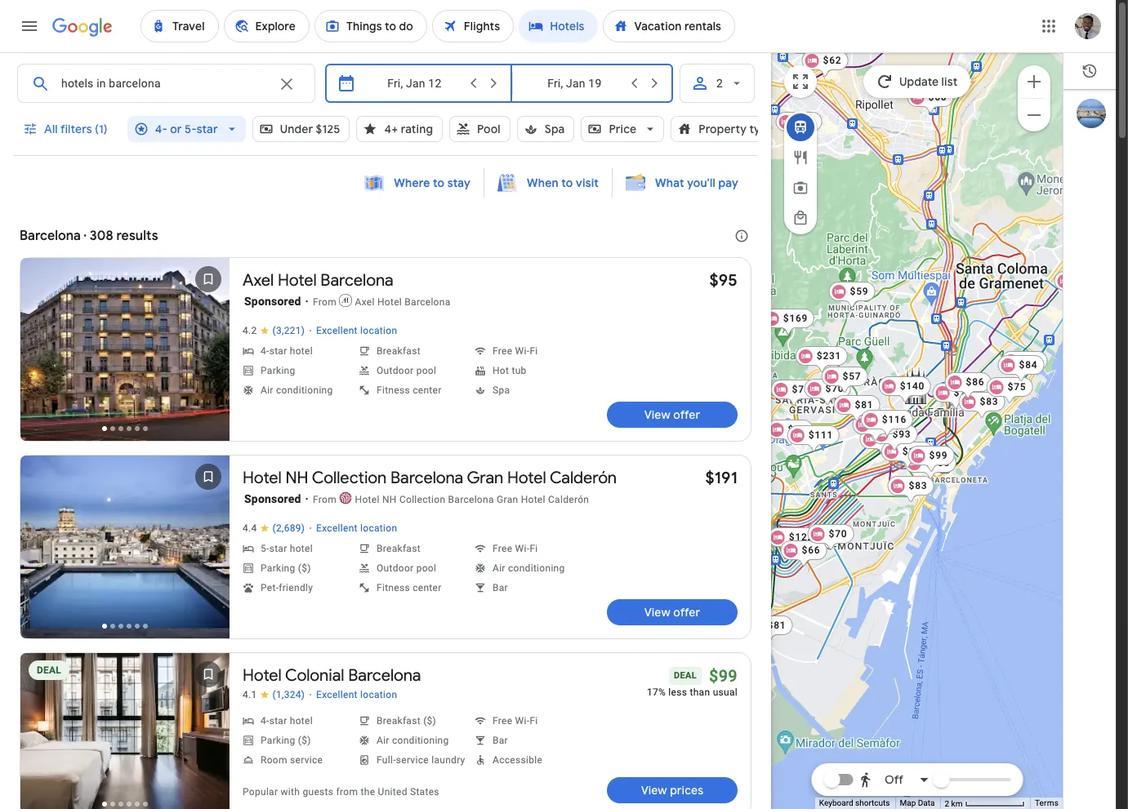 Task type: locate. For each thing, give the bounding box(es) containing it.
1 back image from the top
[[22, 333, 61, 372]]

$62 link
[[802, 50, 848, 78]]

$95 down $126
[[881, 433, 900, 445]]

1 photos list from the top
[[20, 258, 230, 455]]

1 view offer link from the top
[[607, 402, 738, 428]]

to inside button
[[433, 176, 444, 190]]

$95 down "learn more about these results" icon
[[709, 270, 738, 291]]

$83 for the bottommost '$83' link
[[909, 480, 927, 491]]

0 vertical spatial $84 link
[[998, 355, 1044, 383]]

1 to from the left
[[433, 176, 444, 190]]

map region
[[746, 0, 1128, 809]]

$62
[[823, 54, 842, 66]]

$75
[[1008, 381, 1026, 392], [954, 387, 972, 398]]

back image
[[22, 333, 61, 372], [22, 531, 61, 570], [22, 719, 61, 758]]

· excellent location right the (3,221)
[[309, 324, 397, 337]]

list
[[942, 74, 958, 89]]

$93 link
[[871, 424, 918, 452]]

1 vertical spatial view
[[644, 605, 670, 620]]

$68 link
[[807, 524, 854, 552]]

0 horizontal spatial $95 link
[[709, 270, 738, 291]]

· right the (1,324)
[[309, 689, 312, 702]]

0 vertical spatial location
[[360, 325, 397, 337]]

$83 link
[[959, 392, 1005, 419], [888, 476, 934, 504]]

$84 link right "$86"
[[998, 355, 1044, 383]]

to left visit
[[561, 176, 573, 190]]

0 vertical spatial $99
[[929, 450, 948, 461]]

$111
[[808, 429, 833, 441]]

2 view offer button from the top
[[607, 600, 738, 626]]

1 vertical spatial back image
[[22, 531, 61, 570]]

photos list for $191
[[20, 456, 230, 653]]

0 horizontal spatial $81
[[767, 620, 786, 631]]

or
[[170, 122, 182, 136]]

1 view offer button from the top
[[607, 402, 738, 428]]

1 vertical spatial view offer button
[[607, 600, 738, 626]]

view prices button
[[607, 778, 738, 804]]

· right the (3,221)
[[309, 324, 312, 337]]

view offer button up less
[[607, 600, 738, 626]]

1 · from the top
[[309, 324, 312, 337]]

$84 link
[[998, 355, 1044, 383], [767, 419, 813, 447]]

2 excellent from the top
[[316, 523, 358, 534]]

$169
[[783, 312, 808, 324]]

all filters (1) button
[[13, 109, 121, 149]]

2 next image from the top
[[189, 531, 228, 570]]

view offer button for $95
[[607, 402, 738, 428]]

0 vertical spatial excellent
[[316, 325, 358, 337]]

map data button
[[900, 798, 935, 809]]

0 horizontal spatial $95
[[709, 270, 738, 291]]

1 vertical spatial 2
[[945, 799, 949, 808]]

0 vertical spatial $81 link
[[834, 395, 880, 423]]

$99 right $147
[[929, 450, 948, 461]]

prices
[[670, 783, 704, 798]]

$147 link
[[881, 441, 934, 469]]

2 for 2 km
[[945, 799, 949, 808]]

when to visit button
[[488, 167, 609, 198]]

$84 for the bottommost $84 link
[[788, 424, 807, 435]]

to left the stay
[[433, 176, 444, 190]]

clear image
[[277, 74, 296, 94]]

1 · excellent location from the top
[[309, 324, 397, 337]]

4+
[[384, 122, 398, 136]]

1 vertical spatial location
[[360, 523, 397, 534]]

2 photos list from the top
[[20, 456, 230, 653]]

$75 link right "$86"
[[986, 377, 1033, 405]]

$81 link
[[834, 395, 880, 423], [746, 615, 793, 643]]

1 vertical spatial $84 link
[[767, 419, 813, 447]]

1 view offer from the top
[[644, 408, 700, 422]]

1 horizontal spatial $83
[[980, 396, 998, 407]]

· excellent location right the (1,324)
[[309, 689, 397, 702]]

zoom out map image
[[1024, 105, 1044, 125]]

under $125 button
[[252, 109, 350, 149]]

· excellent location
[[309, 324, 397, 337], [309, 522, 397, 535], [309, 689, 397, 702]]

0 vertical spatial 2
[[716, 77, 723, 90]]

2 vertical spatial back image
[[22, 719, 61, 758]]

$140 link
[[879, 376, 931, 404]]

next image left 4.4
[[189, 531, 228, 570]]

1 vertical spatial $95
[[881, 433, 900, 445]]

photo 1 image
[[20, 258, 230, 441], [20, 456, 230, 639], [20, 653, 230, 809]]

0 horizontal spatial $84 link
[[767, 419, 813, 447]]

2 photo 1 image from the top
[[20, 456, 230, 639]]

1 horizontal spatial $81
[[855, 399, 874, 410]]

2 inside button
[[945, 799, 949, 808]]

0 horizontal spatial $83 link
[[888, 476, 934, 504]]

2 location from the top
[[360, 523, 397, 534]]

$75 right the $140
[[954, 387, 972, 398]]

excellent right (2,689)
[[316, 523, 358, 534]]

back image for $191
[[22, 531, 61, 570]]

4.1 out of 5 stars from 1,324 reviews image
[[243, 689, 305, 702]]

0 vertical spatial view offer link
[[607, 402, 738, 428]]

1 vertical spatial $99
[[709, 667, 738, 686]]

$84 link down $71 link
[[767, 419, 813, 447]]

0 vertical spatial next image
[[189, 333, 228, 372]]

0 horizontal spatial $81 link
[[746, 615, 793, 643]]

1 photo 1 image from the top
[[20, 258, 230, 441]]

$147
[[902, 446, 927, 457]]

back image for $95
[[22, 333, 61, 372]]

rating
[[401, 122, 433, 136]]

0 vertical spatial ·
[[309, 324, 312, 337]]

0 vertical spatial · excellent location
[[309, 324, 397, 337]]

1 location from the top
[[360, 325, 397, 337]]

property type
[[699, 122, 774, 136]]

shortcuts
[[855, 799, 890, 808]]

$191
[[705, 468, 738, 488]]

$81 down $66 link
[[767, 620, 786, 631]]

property
[[699, 122, 747, 136]]

deal
[[37, 665, 61, 676], [674, 671, 697, 681]]

0 vertical spatial excellent location link
[[316, 325, 397, 338]]

next image
[[189, 719, 228, 758]]

$75 down $73 link
[[1008, 381, 1026, 392]]

2 vertical spatial view
[[641, 783, 667, 798]]

· right (2,689)
[[309, 522, 312, 535]]

view offer link for $95
[[607, 402, 738, 428]]

2 for 2
[[716, 77, 723, 90]]

2 excellent location link from the top
[[316, 523, 397, 536]]

0 vertical spatial offer
[[673, 408, 700, 422]]

you'll
[[687, 176, 716, 190]]

excellent location link right the (1,324)
[[316, 689, 397, 702]]

keyboard shortcuts
[[819, 799, 890, 808]]

1 excellent from the top
[[316, 325, 358, 337]]

all filters (1)
[[44, 122, 108, 136]]

(3,221)
[[272, 325, 305, 337]]

0 vertical spatial $83
[[980, 396, 998, 407]]

$125
[[316, 122, 340, 136]]

to inside button
[[561, 176, 573, 190]]

excellent right the (1,324)
[[316, 689, 358, 701]]

1 vertical spatial photo 1 image
[[20, 456, 230, 639]]

1 vertical spatial $81 link
[[746, 615, 793, 643]]

2 vertical spatial location
[[360, 689, 397, 701]]

(2,689)
[[272, 523, 305, 534]]

2 vertical spatial photo 1 image
[[20, 653, 230, 809]]

learn more about these results image
[[722, 216, 761, 256]]

3 location from the top
[[360, 689, 397, 701]]

1 offer from the top
[[673, 408, 700, 422]]

view offer link
[[607, 402, 738, 428], [607, 600, 738, 626]]

1 horizontal spatial deal
[[674, 671, 697, 681]]

data
[[918, 799, 935, 808]]

photos list for $95
[[20, 258, 230, 455]]

2 vertical spatial excellent location link
[[316, 689, 397, 702]]

1 vertical spatial ·
[[309, 522, 312, 535]]

1 vertical spatial $84
[[788, 424, 807, 435]]

$66
[[802, 544, 820, 556]]

$126
[[875, 419, 899, 431]]

view offer button
[[607, 402, 738, 428], [607, 600, 738, 626]]

view offer link up less
[[607, 600, 738, 626]]

view inside button
[[641, 783, 667, 798]]

$83 down "$86"
[[980, 396, 998, 407]]

1 horizontal spatial $99
[[929, 450, 948, 461]]

1 vertical spatial view offer link
[[607, 600, 738, 626]]

3 back image from the top
[[22, 719, 61, 758]]

1 vertical spatial photos list
[[20, 456, 230, 653]]

2 inside popup button
[[716, 77, 723, 90]]

1 vertical spatial next image
[[189, 531, 228, 570]]

1 next image from the top
[[189, 333, 228, 372]]

$80
[[874, 419, 892, 430]]

map
[[900, 799, 916, 808]]

filters
[[60, 122, 92, 136]]

excellent location link right the (3,221)
[[316, 325, 397, 338]]

1 vertical spatial $81
[[767, 620, 786, 631]]

1 vertical spatial $83
[[909, 480, 927, 491]]

$75 link right the $140
[[932, 383, 979, 410]]

star
[[197, 122, 218, 136]]

what you'll pay
[[655, 176, 738, 190]]

when
[[527, 176, 559, 190]]

2
[[716, 77, 723, 90], [945, 799, 949, 808]]

1 horizontal spatial $83 link
[[959, 392, 1005, 419]]

keyboard shortcuts button
[[819, 798, 890, 809]]

2 left the km at right
[[945, 799, 949, 808]]

$83 link down "$86"
[[959, 392, 1005, 419]]

2 button
[[680, 64, 755, 103]]

· excellent location right (2,689)
[[309, 522, 397, 535]]

$59 link
[[829, 281, 875, 309]]

0 vertical spatial $84
[[1019, 359, 1038, 370]]

3 · excellent location from the top
[[309, 689, 397, 702]]

2 view offer link from the top
[[607, 600, 738, 626]]

spa button
[[517, 109, 575, 149]]

photo 1 image for $191
[[20, 456, 230, 639]]

excellent location link right (2,689)
[[316, 523, 397, 536]]

$93
[[892, 428, 911, 440]]

2 to from the left
[[561, 176, 573, 190]]

1 vertical spatial offer
[[673, 605, 700, 620]]

$100 link
[[904, 453, 957, 481]]

2 offer from the top
[[673, 605, 700, 620]]

0 vertical spatial view
[[644, 408, 670, 422]]

offer for $95
[[673, 408, 700, 422]]

0 vertical spatial $81
[[855, 399, 874, 410]]

2 vertical spatial excellent
[[316, 689, 358, 701]]

2 vertical spatial photos list
[[20, 653, 230, 809]]

$99 up usual
[[709, 667, 738, 686]]

0 vertical spatial photo 1 image
[[20, 258, 230, 441]]

view offer button for $191
[[607, 600, 738, 626]]

$84 for rightmost $84 link
[[1019, 359, 1038, 370]]

view for $191
[[644, 605, 670, 620]]

2 vertical spatial · excellent location
[[309, 689, 397, 702]]

next image
[[189, 333, 228, 372], [189, 531, 228, 570]]

where to stay
[[394, 176, 470, 190]]

$231 link
[[795, 346, 848, 374]]

$231
[[817, 350, 842, 361]]

1 horizontal spatial to
[[561, 176, 573, 190]]

excellent right the (3,221)
[[316, 325, 358, 337]]

1 vertical spatial · excellent location
[[309, 522, 397, 535]]

2 · from the top
[[309, 522, 312, 535]]

0 horizontal spatial to
[[433, 176, 444, 190]]

4.1
[[243, 689, 257, 701]]

1 excellent location link from the top
[[316, 325, 397, 338]]

2 up property
[[716, 77, 723, 90]]

0 vertical spatial photos list
[[20, 258, 230, 455]]

price
[[609, 122, 637, 136]]

view
[[644, 408, 670, 422], [644, 605, 670, 620], [641, 783, 667, 798]]

1 horizontal spatial 2
[[945, 799, 949, 808]]

view offer
[[644, 408, 700, 422], [644, 605, 700, 620]]

$68
[[829, 528, 847, 539]]

1 horizontal spatial $84
[[1019, 359, 1038, 370]]

view offer button up the $191 "link"
[[607, 402, 738, 428]]

$66 link
[[781, 540, 827, 568]]

next image left 4.2
[[189, 333, 228, 372]]

$83 down $99 link
[[909, 480, 927, 491]]

2 vertical spatial ·
[[309, 689, 312, 702]]

1 vertical spatial $95 link
[[860, 429, 906, 457]]

2 · excellent location from the top
[[309, 522, 397, 535]]

photos list
[[20, 258, 230, 455], [20, 456, 230, 653], [20, 653, 230, 809]]

1 vertical spatial view offer
[[644, 605, 700, 620]]

0 vertical spatial view offer button
[[607, 402, 738, 428]]

$83 link down $147 link
[[888, 476, 934, 504]]

0 horizontal spatial $75 link
[[932, 383, 979, 410]]

0 horizontal spatial $83
[[909, 480, 927, 491]]

0 vertical spatial $95
[[709, 270, 738, 291]]

excellent location link for $95
[[316, 325, 397, 338]]

update
[[900, 74, 939, 89]]

view offer link up the $191 "link"
[[607, 402, 738, 428]]

0 horizontal spatial $75
[[954, 387, 972, 398]]

2 back image from the top
[[22, 531, 61, 570]]

1 horizontal spatial $75 link
[[986, 377, 1033, 405]]

results
[[116, 228, 158, 244]]

1 vertical spatial excellent
[[316, 523, 358, 534]]

$81 up $80 link on the right bottom
[[855, 399, 874, 410]]

$122 link
[[768, 527, 820, 555]]

2 view offer from the top
[[644, 605, 700, 620]]

1 vertical spatial $83 link
[[888, 476, 934, 504]]

0 vertical spatial back image
[[22, 333, 61, 372]]

1 vertical spatial excellent location link
[[316, 523, 397, 536]]

1 horizontal spatial $95
[[881, 433, 900, 445]]

0 horizontal spatial 2
[[716, 77, 723, 90]]

0 vertical spatial view offer
[[644, 408, 700, 422]]

stay
[[447, 176, 470, 190]]

· excellent location for $191
[[309, 522, 397, 535]]

1 horizontal spatial $95 link
[[860, 429, 906, 457]]

0 horizontal spatial $84
[[788, 424, 807, 435]]

1 horizontal spatial $75
[[1008, 381, 1026, 392]]



Task type: vqa. For each thing, say whether or not it's contained in the screenshot.
the 'go back' Icon
no



Task type: describe. For each thing, give the bounding box(es) containing it.
$169 link
[[762, 308, 815, 336]]

$140
[[900, 380, 925, 392]]

$73
[[1022, 355, 1041, 366]]

$99 inside map region
[[929, 450, 948, 461]]

excellent for $191
[[316, 523, 358, 534]]

offer for $191
[[673, 605, 700, 620]]

$100
[[925, 457, 950, 468]]

· for $95
[[309, 324, 312, 337]]

save axel hotel barcelona to collection image
[[189, 260, 228, 299]]

less
[[668, 687, 687, 698]]

keyboard
[[819, 799, 853, 808]]

barcelona · 308 results
[[20, 228, 158, 244]]

view for $95
[[644, 408, 670, 422]]

Check-in text field
[[366, 65, 463, 102]]

$116
[[882, 414, 907, 425]]

3 · from the top
[[309, 689, 312, 702]]

1 horizontal spatial $81 link
[[834, 395, 880, 423]]

$191 link
[[705, 468, 738, 488]]

Check-out text field
[[525, 65, 624, 102]]

la pedrera-casa milà image
[[877, 406, 896, 432]]

recently viewed image
[[1081, 63, 1098, 79]]

(1)
[[95, 122, 108, 136]]

0 vertical spatial $95 link
[[709, 270, 738, 291]]

$70
[[825, 383, 844, 394]]

$71 link
[[771, 379, 817, 407]]

3 photo 1 image from the top
[[20, 653, 230, 809]]

recently viewed element
[[1063, 53, 1122, 89]]

to for visit
[[561, 176, 573, 190]]

all
[[44, 122, 58, 136]]

4.2 out of 5 stars from 3,221 reviews image
[[243, 325, 305, 337]]

3 excellent location link from the top
[[316, 689, 397, 702]]

4+ rating button
[[357, 109, 443, 149]]

$83 for '$83' link to the top
[[980, 396, 998, 407]]

location for $95
[[360, 325, 397, 337]]

$99 link
[[908, 446, 954, 473]]

$80 link
[[852, 415, 899, 442]]

$60 link
[[907, 87, 954, 115]]

barcelona · 308
[[20, 228, 113, 244]]

property type button
[[671, 109, 802, 149]]

view offer for $95
[[644, 408, 700, 422]]

$70 link
[[804, 379, 851, 406]]

update list button
[[864, 65, 971, 98]]

save hotel nh collection barcelona gran hotel calderón to collection image
[[189, 457, 228, 497]]

3 photos list from the top
[[20, 653, 230, 809]]

off
[[885, 773, 903, 787]]

main menu image
[[20, 16, 39, 36]]

excellent location link for $191
[[316, 523, 397, 536]]

pool button
[[449, 109, 510, 149]]

$86
[[966, 376, 985, 388]]

under $125
[[280, 122, 340, 136]]

$116 link
[[861, 410, 913, 437]]

0 vertical spatial $83 link
[[959, 392, 1005, 419]]

$111 link
[[787, 425, 840, 453]]

off button
[[855, 760, 935, 800]]

visit
[[576, 176, 599, 190]]

terms
[[1035, 799, 1059, 808]]

save hotel colonial barcelona to collection image
[[189, 655, 228, 694]]

$73 link
[[1001, 351, 1047, 379]]

next image for $95
[[189, 333, 228, 372]]

$63
[[797, 116, 816, 127]]

$95 inside map region
[[881, 433, 900, 445]]

location for $191
[[360, 523, 397, 534]]

$60
[[928, 91, 947, 103]]

type
[[749, 122, 774, 136]]

pool
[[477, 122, 500, 136]]

0 horizontal spatial deal
[[37, 665, 61, 676]]

$86 link
[[945, 372, 991, 400]]

2 km
[[945, 799, 965, 808]]

$59
[[850, 285, 869, 297]]

terms link
[[1035, 799, 1059, 808]]

4- or 5-star
[[155, 122, 218, 136]]

update list
[[900, 74, 958, 89]]

spa
[[545, 122, 565, 136]]

5-
[[185, 122, 197, 136]]

0 horizontal spatial $99
[[709, 667, 738, 686]]

photo 1 image for $95
[[20, 258, 230, 441]]

4.4 out of 5 stars from 2,689 reviews image
[[243, 523, 305, 535]]

view prices link
[[607, 778, 738, 804]]

where
[[394, 176, 430, 190]]

price button
[[581, 109, 664, 149]]

view offer link for $191
[[607, 600, 738, 626]]

Search for places, hotels and more text field
[[60, 65, 267, 102]]

what
[[655, 176, 684, 190]]

to for stay
[[433, 176, 444, 190]]

view offer for $191
[[644, 605, 700, 620]]

excellent for $95
[[316, 325, 358, 337]]

$63 link
[[776, 111, 822, 139]]

filters form
[[13, 52, 802, 165]]

17%
[[647, 687, 666, 698]]

where to stay button
[[355, 167, 480, 198]]

than
[[690, 687, 710, 698]]

17% less than usual
[[647, 687, 738, 698]]

$126 link
[[853, 415, 906, 443]]

when to visit
[[527, 176, 599, 190]]

4.2
[[243, 325, 257, 337]]

km
[[951, 799, 963, 808]]

· for $191
[[309, 522, 312, 535]]

zoom in map image
[[1024, 71, 1044, 91]]

2 km button
[[940, 798, 1030, 809]]

map data
[[900, 799, 935, 808]]

4+ rating
[[384, 122, 433, 136]]

next image for $191
[[189, 531, 228, 570]]

view larger map image
[[791, 72, 810, 91]]

3 excellent from the top
[[316, 689, 358, 701]]

(1,324)
[[272, 689, 305, 701]]

$71
[[792, 383, 811, 395]]

4- or 5-star button
[[127, 109, 246, 149]]

· excellent location for $95
[[309, 324, 397, 337]]

1 horizontal spatial $84 link
[[998, 355, 1044, 383]]

$57
[[843, 370, 861, 382]]



